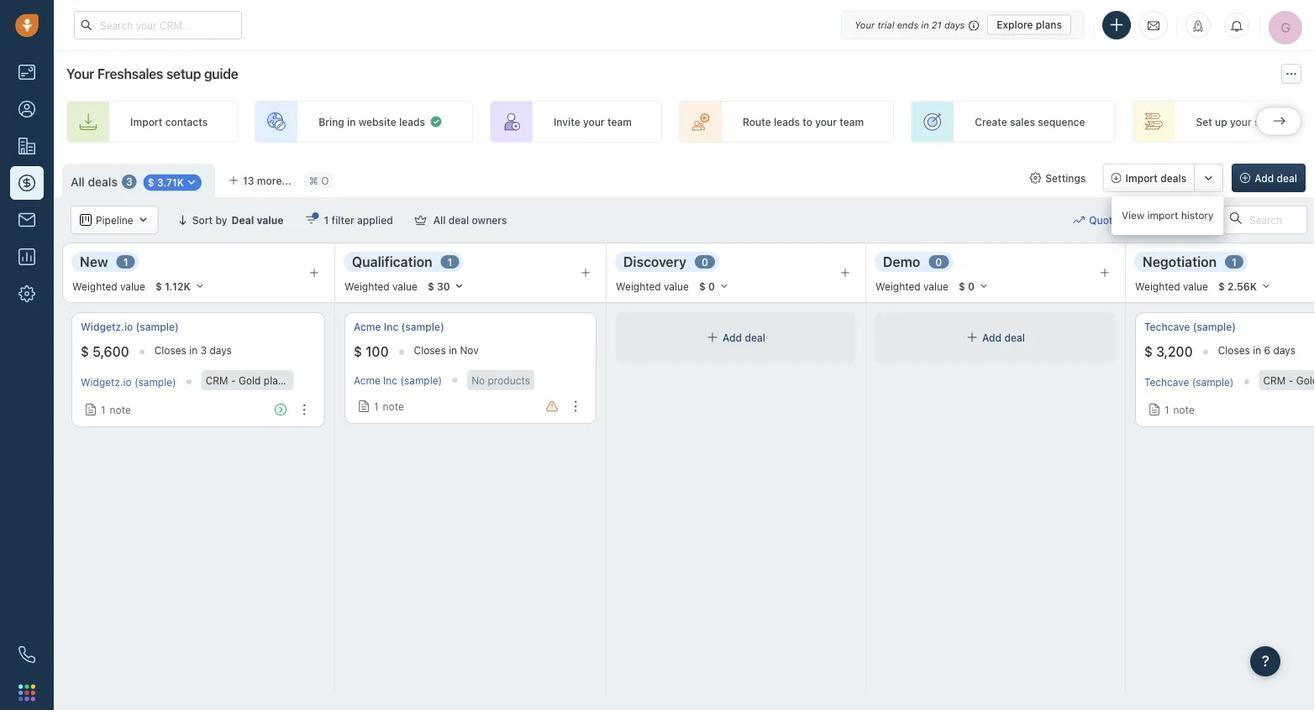 Task type: describe. For each thing, give the bounding box(es) containing it.
(sample) up closes in nov
[[401, 321, 444, 333]]

in right bring
[[347, 116, 356, 128]]

closes in 3 days
[[154, 345, 232, 357]]

$ 30 button
[[420, 277, 472, 296]]

2 techcave from the top
[[1144, 376, 1189, 388]]

all for deals
[[71, 175, 85, 189]]

quotas
[[1089, 214, 1124, 226]]

all deal owners button
[[404, 206, 518, 234]]

applied
[[357, 214, 393, 226]]

route leads to your team
[[743, 116, 864, 128]]

demo
[[883, 254, 920, 270]]

13 more... button
[[219, 169, 301, 192]]

1 filter applied button
[[295, 206, 404, 234]]

1 filter applied
[[324, 214, 393, 226]]

in for $ 5,600
[[189, 345, 198, 357]]

weighted value for new
[[72, 281, 145, 292]]

3 your from the left
[[1230, 116, 1252, 128]]

⌘
[[309, 175, 318, 186]]

1 techcave (sample) from the top
[[1144, 321, 1236, 333]]

2 team from the left
[[840, 116, 864, 128]]

add inside add deal button
[[1255, 172, 1274, 184]]

website
[[359, 116, 396, 128]]

container_wx8msf4aqz5i3rn1 image inside 1 filter applied button
[[305, 214, 317, 226]]

by
[[215, 214, 227, 226]]

1 inc from the top
[[384, 321, 398, 333]]

$ 2.56k
[[1218, 281, 1257, 292]]

weighted for new
[[72, 281, 117, 292]]

(sample) down $ 100
[[328, 375, 370, 386]]

$ 0 button for demo
[[951, 277, 996, 296]]

closes for $ 5,600
[[154, 345, 186, 357]]

import for import contacts
[[130, 116, 162, 128]]

1 note for $ 100
[[374, 401, 404, 413]]

history
[[1181, 210, 1214, 221]]

new
[[80, 254, 108, 270]]

2 horizontal spatial 1 note
[[1165, 404, 1195, 416]]

value for discovery
[[664, 281, 689, 292]]

import deals
[[1125, 172, 1187, 184]]

settings button
[[1021, 164, 1094, 192]]

$ 2.56k button
[[1211, 277, 1279, 296]]

closes in 6 days
[[1218, 345, 1296, 357]]

1 note for $ 5,600
[[101, 404, 131, 416]]

1 your from the left
[[583, 116, 605, 128]]

set up your sales pipelin
[[1196, 116, 1314, 128]]

weighted for qualification
[[344, 281, 390, 292]]

weighted value for qualification
[[344, 281, 417, 292]]

(sample) down closes in nov
[[400, 375, 442, 386]]

weighted value for negotiation
[[1135, 281, 1208, 292]]

2 horizontal spatial note
[[1173, 404, 1195, 416]]

import contacts
[[130, 116, 208, 128]]

crm - gold plan monthly (sample)
[[206, 375, 370, 386]]

quotas and forecasting
[[1089, 214, 1205, 226]]

to
[[803, 116, 812, 128]]

discovery
[[623, 254, 686, 270]]

$ for $ 30 button on the top left
[[428, 281, 434, 292]]

your for your trial ends in 21 days
[[855, 19, 875, 30]]

⌘ o
[[309, 175, 329, 186]]

route
[[743, 116, 771, 128]]

invite your team link
[[490, 101, 662, 143]]

days for $ 5,600
[[210, 345, 232, 357]]

container_wx8msf4aqz5i3rn1 image inside 'all deal owners' button
[[415, 214, 427, 226]]

3,200
[[1156, 344, 1193, 360]]

3.71k
[[157, 177, 184, 188]]

weighted value for demo
[[876, 281, 949, 292]]

$ for $ 2.56k button in the top right of the page
[[1218, 281, 1225, 292]]

bring
[[319, 116, 344, 128]]

all deals 3
[[71, 175, 133, 189]]

2 acme from the top
[[354, 375, 380, 386]]

weighted for discovery
[[616, 281, 661, 292]]

in for $ 3,200
[[1253, 345, 1261, 357]]

o
[[321, 175, 329, 186]]

2 your from the left
[[815, 116, 837, 128]]

3 for in
[[200, 345, 207, 357]]

$ for $ 0 button associated with discovery
[[699, 281, 706, 292]]

in left 21
[[921, 19, 929, 30]]

bring in website leads link
[[255, 101, 473, 143]]

no products
[[471, 375, 530, 386]]

container_wx8msf4aqz5i3rn1 image inside bring in website leads link
[[429, 115, 443, 129]]

1 techcave (sample) link from the top
[[1144, 320, 1236, 335]]

note for $ 5,600
[[110, 404, 131, 416]]

your for your freshsales setup guide
[[66, 66, 94, 82]]

qualification
[[352, 254, 432, 270]]

$ for $ 3.71k button
[[148, 177, 154, 188]]

1 horizontal spatial days
[[944, 19, 965, 30]]

plans
[[1036, 19, 1062, 31]]

negotiation
[[1143, 254, 1217, 270]]

view import history
[[1122, 210, 1214, 221]]

value for demo
[[923, 281, 949, 292]]

container_wx8msf4aqz5i3rn1 image for 1
[[358, 401, 370, 413]]

add for demo
[[982, 332, 1002, 344]]

Search field
[[1223, 206, 1307, 234]]

and
[[1127, 214, 1145, 226]]

container_wx8msf4aqz5i3rn1 image for add deal
[[966, 332, 978, 344]]

invite
[[554, 116, 580, 128]]

guide
[[204, 66, 238, 82]]

deal
[[231, 214, 254, 226]]

set up your sales pipelin link
[[1132, 101, 1314, 143]]

2 widgetz.io (sample) link from the top
[[81, 376, 176, 388]]

phone element
[[10, 639, 44, 672]]

all for deal
[[433, 214, 446, 226]]

1 up $ 2.56k
[[1232, 256, 1237, 268]]

deal inside 'all deal owners' button
[[448, 214, 469, 226]]

Search your CRM... text field
[[74, 11, 242, 39]]

no
[[471, 375, 485, 386]]

$ 1.12k button
[[148, 277, 212, 296]]

pipeline button
[[71, 206, 158, 234]]

plan
[[264, 375, 284, 386]]

up
[[1215, 116, 1227, 128]]

2 leads from the left
[[774, 116, 800, 128]]

crm for $ 5,600
[[206, 375, 228, 386]]

all deals link
[[71, 174, 118, 190]]

trial
[[878, 19, 894, 30]]

filter
[[332, 214, 354, 226]]

$ 3.71k button
[[143, 174, 202, 191]]

1.12k
[[165, 281, 191, 292]]

explore
[[997, 19, 1033, 31]]

sequence
[[1038, 116, 1085, 128]]

products
[[488, 375, 530, 386]]

container_wx8msf4aqz5i3rn1 image inside $ 3.71k button
[[186, 177, 197, 188]]

- for $ 3,200
[[1289, 375, 1293, 386]]

2 acme inc (sample) from the top
[[354, 375, 442, 386]]

6
[[1264, 345, 1271, 357]]

import for import deals
[[1125, 172, 1158, 184]]

(sample) up closes in 3 days
[[136, 321, 179, 333]]

value for negotiation
[[1183, 281, 1208, 292]]

route leads to your team link
[[679, 101, 894, 143]]

container_wx8msf4aqz5i3rn1 image inside the quotas and forecasting link
[[1073, 214, 1085, 226]]

deals for all
[[88, 175, 118, 189]]

1 acme inc (sample) link from the top
[[354, 320, 444, 335]]

bring in website leads
[[319, 116, 425, 128]]

import deals group
[[1103, 164, 1223, 192]]

freshsales
[[97, 66, 163, 82]]

closes in nov
[[414, 345, 479, 357]]



Task type: vqa. For each thing, say whether or not it's contained in the screenshot.
Search Your Crm... text field on the left top
yes



Task type: locate. For each thing, give the bounding box(es) containing it.
deal
[[1277, 172, 1297, 184], [448, 214, 469, 226], [745, 332, 765, 344], [1004, 332, 1025, 344]]

your left trial
[[855, 19, 875, 30]]

0 vertical spatial widgetz.io (sample) link
[[81, 320, 179, 335]]

your right invite
[[583, 116, 605, 128]]

in left '6'
[[1253, 345, 1261, 357]]

acme inc (sample)
[[354, 321, 444, 333], [354, 375, 442, 386]]

1 horizontal spatial closes
[[414, 345, 446, 357]]

2 horizontal spatial add deal
[[1255, 172, 1297, 184]]

2 horizontal spatial closes
[[1218, 345, 1250, 357]]

container_wx8msf4aqz5i3rn1 image
[[305, 214, 317, 226], [966, 332, 978, 344], [358, 401, 370, 413]]

weighted value down negotiation
[[1135, 281, 1208, 292]]

1 vertical spatial acme inc (sample)
[[354, 375, 442, 386]]

ends
[[897, 19, 919, 30]]

view
[[1122, 210, 1145, 221]]

2 acme inc (sample) link from the top
[[354, 375, 442, 386]]

1 sales from the left
[[1010, 116, 1035, 128]]

deals inside 'button'
[[1160, 172, 1187, 184]]

1 horizontal spatial your
[[855, 19, 875, 30]]

4 weighted from the left
[[876, 281, 921, 292]]

1 vertical spatial container_wx8msf4aqz5i3rn1 image
[[966, 332, 978, 344]]

techcave (sample)
[[1144, 321, 1236, 333], [1144, 376, 1234, 388]]

crm
[[206, 375, 228, 386], [1263, 375, 1286, 386]]

contacts
[[165, 116, 208, 128]]

container_wx8msf4aqz5i3rn1 image
[[429, 115, 443, 129], [1029, 172, 1041, 184], [186, 177, 197, 188], [80, 214, 92, 226], [137, 214, 149, 226], [415, 214, 427, 226], [1073, 214, 1085, 226], [707, 332, 718, 344], [85, 404, 97, 416], [1149, 404, 1160, 416]]

3 for deals
[[126, 176, 133, 188]]

sales left "pipelin"
[[1254, 116, 1280, 128]]

value for new
[[120, 281, 145, 292]]

1 vertical spatial acme inc (sample) link
[[354, 375, 442, 386]]

days right '6'
[[1273, 345, 1296, 357]]

0 horizontal spatial gold
[[239, 375, 261, 386]]

0 horizontal spatial leads
[[399, 116, 425, 128]]

widgetz.io
[[81, 321, 133, 333], [81, 376, 132, 388]]

acme
[[354, 321, 381, 333], [354, 375, 380, 386]]

3
[[126, 176, 133, 188], [200, 345, 207, 357]]

0 horizontal spatial 1 note
[[101, 404, 131, 416]]

3 inside all deals 3
[[126, 176, 133, 188]]

techcave (sample) up 3,200
[[1144, 321, 1236, 333]]

0 horizontal spatial note
[[110, 404, 131, 416]]

1 left filter
[[324, 214, 329, 226]]

add deal inside button
[[1255, 172, 1297, 184]]

$ for demo $ 0 button
[[959, 281, 965, 292]]

send email image
[[1148, 18, 1160, 32]]

1 horizontal spatial sales
[[1254, 116, 1280, 128]]

days for $ 3,200
[[1273, 345, 1296, 357]]

weighted value down demo
[[876, 281, 949, 292]]

0 horizontal spatial crm
[[206, 375, 228, 386]]

0 horizontal spatial container_wx8msf4aqz5i3rn1 image
[[305, 214, 317, 226]]

import contacts link
[[66, 101, 238, 143]]

1 horizontal spatial team
[[840, 116, 864, 128]]

3 down '$ 1.12k' button
[[200, 345, 207, 357]]

1 weighted from the left
[[72, 281, 117, 292]]

1 $ 0 from the left
[[699, 281, 715, 292]]

1 vertical spatial widgetz.io (sample)
[[81, 376, 176, 388]]

weighted
[[72, 281, 117, 292], [344, 281, 390, 292], [616, 281, 661, 292], [876, 281, 921, 292], [1135, 281, 1180, 292]]

1 crm from the left
[[206, 375, 228, 386]]

0 vertical spatial inc
[[384, 321, 398, 333]]

value
[[257, 214, 284, 226], [120, 281, 145, 292], [392, 281, 417, 292], [664, 281, 689, 292], [923, 281, 949, 292], [1183, 281, 1208, 292]]

0 vertical spatial your
[[855, 19, 875, 30]]

1 vertical spatial acme
[[354, 375, 380, 386]]

1 vertical spatial all
[[433, 214, 446, 226]]

$ 0 for demo
[[959, 281, 975, 292]]

0 horizontal spatial your
[[583, 116, 605, 128]]

add for discovery
[[723, 332, 742, 344]]

1 horizontal spatial all
[[433, 214, 446, 226]]

- down closes in 6 days
[[1289, 375, 1293, 386]]

$ 30
[[428, 281, 450, 292]]

13
[[243, 175, 254, 187]]

note down 5,600
[[110, 404, 131, 416]]

1 horizontal spatial leads
[[774, 116, 800, 128]]

$ 5,600
[[81, 344, 129, 360]]

3 weighted from the left
[[616, 281, 661, 292]]

0 horizontal spatial -
[[231, 375, 236, 386]]

1 down 100
[[374, 401, 379, 413]]

inc down 100
[[383, 375, 397, 386]]

1 inside button
[[324, 214, 329, 226]]

1 horizontal spatial $ 0 button
[[951, 277, 996, 296]]

5,600
[[92, 344, 129, 360]]

weighted down demo
[[876, 281, 921, 292]]

owners
[[472, 214, 507, 226]]

1 vertical spatial techcave
[[1144, 376, 1189, 388]]

1 horizontal spatial crm
[[1263, 375, 1286, 386]]

explore plans
[[997, 19, 1062, 31]]

your freshsales setup guide
[[66, 66, 238, 82]]

2 vertical spatial container_wx8msf4aqz5i3rn1 image
[[358, 401, 370, 413]]

$ 0 for discovery
[[699, 281, 715, 292]]

1 vertical spatial widgetz.io (sample) link
[[81, 376, 176, 388]]

1 leads from the left
[[399, 116, 425, 128]]

your
[[855, 19, 875, 30], [66, 66, 94, 82]]

2 horizontal spatial add
[[1255, 172, 1274, 184]]

widgetz.io (sample) link up 5,600
[[81, 320, 179, 335]]

1 widgetz.io (sample) link from the top
[[81, 320, 179, 335]]

1 vertical spatial techcave (sample)
[[1144, 376, 1234, 388]]

weighted for negotiation
[[1135, 281, 1180, 292]]

1 up $ 30 button on the top left
[[447, 256, 452, 268]]

note for $ 100
[[383, 401, 404, 413]]

acme down $ 100
[[354, 375, 380, 386]]

2 techcave (sample) link from the top
[[1144, 376, 1234, 388]]

acme inc (sample) link
[[354, 320, 444, 335], [354, 375, 442, 386]]

2 weighted value from the left
[[344, 281, 417, 292]]

5 weighted value from the left
[[1135, 281, 1208, 292]]

phone image
[[18, 647, 35, 664]]

set
[[1196, 116, 1212, 128]]

widgetz.io (sample) down 5,600
[[81, 376, 176, 388]]

your left freshsales
[[66, 66, 94, 82]]

$ 3.71k
[[148, 177, 184, 188]]

0 vertical spatial acme
[[354, 321, 381, 333]]

2 techcave (sample) from the top
[[1144, 376, 1234, 388]]

1 gold from the left
[[239, 375, 261, 386]]

techcave (sample) down 3,200
[[1144, 376, 1234, 388]]

(sample) down 3,200
[[1192, 376, 1234, 388]]

your right "up"
[[1230, 116, 1252, 128]]

value for qualification
[[392, 281, 417, 292]]

13 more...
[[243, 175, 291, 187]]

1 vertical spatial import
[[1125, 172, 1158, 184]]

1 horizontal spatial container_wx8msf4aqz5i3rn1 image
[[358, 401, 370, 413]]

setup
[[166, 66, 201, 82]]

sales right create
[[1010, 116, 1035, 128]]

widgetz.io up $ 5,600
[[81, 321, 133, 333]]

0 horizontal spatial $ 0 button
[[691, 277, 737, 296]]

0 vertical spatial acme inc (sample)
[[354, 321, 444, 333]]

(sample)
[[136, 321, 179, 333], [401, 321, 444, 333], [1193, 321, 1236, 333], [400, 375, 442, 386], [328, 375, 370, 386], [134, 376, 176, 388], [1192, 376, 1234, 388]]

2 horizontal spatial days
[[1273, 345, 1296, 357]]

100
[[366, 344, 389, 360]]

1 widgetz.io (sample) from the top
[[81, 321, 179, 333]]

explore plans link
[[987, 15, 1071, 35]]

all inside button
[[433, 214, 446, 226]]

1 note down 3,200
[[1165, 404, 1195, 416]]

1 horizontal spatial gold
[[1296, 375, 1314, 386]]

view import history menu item
[[1112, 202, 1224, 230]]

0 vertical spatial techcave (sample) link
[[1144, 320, 1236, 335]]

all left owners on the left top
[[433, 214, 446, 226]]

1 - from the left
[[231, 375, 236, 386]]

closes left '6'
[[1218, 345, 1250, 357]]

0 horizontal spatial deals
[[88, 175, 118, 189]]

add deal for discovery
[[723, 332, 765, 344]]

1 acme from the top
[[354, 321, 381, 333]]

1 vertical spatial techcave (sample) link
[[1144, 376, 1234, 388]]

days right 21
[[944, 19, 965, 30]]

1 horizontal spatial add deal
[[982, 332, 1025, 344]]

your
[[583, 116, 605, 128], [815, 116, 837, 128], [1230, 116, 1252, 128]]

(sample) down $ 2.56k
[[1193, 321, 1236, 333]]

1 horizontal spatial add
[[982, 332, 1002, 344]]

3 right all deals link
[[126, 176, 133, 188]]

0 vertical spatial techcave
[[1144, 321, 1190, 333]]

1 note
[[374, 401, 404, 413], [101, 404, 131, 416], [1165, 404, 1195, 416]]

import up view
[[1125, 172, 1158, 184]]

days up crm - gold plan monthly (sample)
[[210, 345, 232, 357]]

deals up pipeline
[[88, 175, 118, 189]]

acme inc (sample) up 100
[[354, 321, 444, 333]]

1 techcave from the top
[[1144, 321, 1190, 333]]

0 horizontal spatial team
[[607, 116, 632, 128]]

team
[[607, 116, 632, 128], [840, 116, 864, 128]]

crm down closes in 3 days
[[206, 375, 228, 386]]

closes
[[154, 345, 186, 357], [414, 345, 446, 357], [1218, 345, 1250, 357]]

gold for $ 5,600
[[239, 375, 261, 386]]

freshworks switcher image
[[18, 685, 35, 702]]

0 horizontal spatial your
[[66, 66, 94, 82]]

(sample) down closes in 3 days
[[134, 376, 176, 388]]

acme inc (sample) down 100
[[354, 375, 442, 386]]

$ 1.12k
[[155, 281, 191, 292]]

1 widgetz.io from the top
[[81, 321, 133, 333]]

0 horizontal spatial all
[[71, 175, 85, 189]]

weighted value down qualification
[[344, 281, 417, 292]]

0 vertical spatial acme inc (sample) link
[[354, 320, 444, 335]]

note down 100
[[383, 401, 404, 413]]

weighted value down new
[[72, 281, 145, 292]]

1 horizontal spatial -
[[1289, 375, 1293, 386]]

2 weighted from the left
[[344, 281, 390, 292]]

0 horizontal spatial days
[[210, 345, 232, 357]]

team right invite
[[607, 116, 632, 128]]

weighted value down discovery
[[616, 281, 689, 292]]

create
[[975, 116, 1007, 128]]

2 widgetz.io from the top
[[81, 376, 132, 388]]

1 vertical spatial 3
[[200, 345, 207, 357]]

acme inc (sample) link down 100
[[354, 375, 442, 386]]

1 $ 0 button from the left
[[691, 277, 737, 296]]

0 horizontal spatial sales
[[1010, 116, 1035, 128]]

30
[[437, 281, 450, 292]]

weighted for demo
[[876, 281, 921, 292]]

3 closes from the left
[[1218, 345, 1250, 357]]

sort
[[192, 214, 213, 226]]

weighted down new
[[72, 281, 117, 292]]

deals up view import history
[[1160, 172, 1187, 184]]

closes left nov
[[414, 345, 446, 357]]

import deals button
[[1103, 164, 1195, 192]]

0 horizontal spatial $ 0
[[699, 281, 715, 292]]

2 horizontal spatial container_wx8msf4aqz5i3rn1 image
[[966, 332, 978, 344]]

1 horizontal spatial import
[[1125, 172, 1158, 184]]

create sales sequence
[[975, 116, 1085, 128]]

weighted down qualification
[[344, 281, 390, 292]]

1 closes from the left
[[154, 345, 186, 357]]

more...
[[257, 175, 291, 187]]

3 weighted value from the left
[[616, 281, 689, 292]]

acme up $ 100
[[354, 321, 381, 333]]

weighted down discovery
[[616, 281, 661, 292]]

closes right 5,600
[[154, 345, 186, 357]]

widgetz.io (sample) up 5,600
[[81, 321, 179, 333]]

nov
[[460, 345, 479, 357]]

all deal owners
[[433, 214, 507, 226]]

add deal button
[[1232, 164, 1306, 192]]

note down 3,200
[[1173, 404, 1195, 416]]

0 vertical spatial container_wx8msf4aqz5i3rn1 image
[[305, 214, 317, 226]]

5 weighted from the left
[[1135, 281, 1180, 292]]

widgetz.io (sample) link down 5,600
[[81, 376, 176, 388]]

deal inside add deal button
[[1277, 172, 1297, 184]]

your right to
[[815, 116, 837, 128]]

in left nov
[[449, 345, 457, 357]]

2.56k
[[1228, 281, 1257, 292]]

2 horizontal spatial your
[[1230, 116, 1252, 128]]

0 horizontal spatial closes
[[154, 345, 186, 357]]

1 right new
[[123, 256, 128, 268]]

1 note down 5,600
[[101, 404, 131, 416]]

all
[[71, 175, 85, 189], [433, 214, 446, 226]]

pipelin
[[1282, 116, 1314, 128]]

leads right website
[[399, 116, 425, 128]]

note
[[383, 401, 404, 413], [110, 404, 131, 416], [1173, 404, 1195, 416]]

1 vertical spatial widgetz.io
[[81, 376, 132, 388]]

0 vertical spatial widgetz.io (sample)
[[81, 321, 179, 333]]

1 down $ 3,200
[[1165, 404, 1169, 416]]

in
[[921, 19, 929, 30], [347, 116, 356, 128], [189, 345, 198, 357], [449, 345, 457, 357], [1253, 345, 1261, 357]]

0 horizontal spatial 3
[[126, 176, 133, 188]]

2 widgetz.io (sample) from the top
[[81, 376, 176, 388]]

inc up 100
[[384, 321, 398, 333]]

0 horizontal spatial add deal
[[723, 332, 765, 344]]

1 horizontal spatial note
[[383, 401, 404, 413]]

1 down $ 5,600
[[101, 404, 106, 416]]

0 vertical spatial widgetz.io
[[81, 321, 133, 333]]

1 horizontal spatial $ 0
[[959, 281, 975, 292]]

import inside 'button'
[[1125, 172, 1158, 184]]

settings
[[1045, 172, 1086, 184]]

2 crm from the left
[[1263, 375, 1286, 386]]

0 vertical spatial all
[[71, 175, 85, 189]]

0 horizontal spatial import
[[130, 116, 162, 128]]

1 weighted value from the left
[[72, 281, 145, 292]]

quotas and forecasting link
[[1073, 206, 1222, 234]]

4 weighted value from the left
[[876, 281, 949, 292]]

2 gold from the left
[[1296, 375, 1314, 386]]

1 team from the left
[[607, 116, 632, 128]]

monthly
[[287, 375, 325, 386]]

2 sales from the left
[[1254, 116, 1280, 128]]

your trial ends in 21 days
[[855, 19, 965, 30]]

- for $ 5,600
[[231, 375, 236, 386]]

closes for $ 100
[[414, 345, 446, 357]]

import left contacts
[[130, 116, 162, 128]]

$ inside dropdown button
[[148, 177, 154, 188]]

-
[[231, 375, 236, 386], [1289, 375, 1293, 386]]

in for $ 100
[[449, 345, 457, 357]]

$ for '$ 1.12k' button
[[155, 281, 162, 292]]

2 inc from the top
[[383, 375, 397, 386]]

crm for $ 3,200
[[1263, 375, 1286, 386]]

21
[[932, 19, 942, 30]]

techcave up $ 3,200
[[1144, 321, 1190, 333]]

techcave (sample) link up 3,200
[[1144, 320, 1236, 335]]

add deal for demo
[[982, 332, 1025, 344]]

0 vertical spatial techcave (sample)
[[1144, 321, 1236, 333]]

team right to
[[840, 116, 864, 128]]

0 vertical spatial 3
[[126, 176, 133, 188]]

$ 0
[[699, 281, 715, 292], [959, 281, 975, 292]]

deals for import
[[1160, 172, 1187, 184]]

sales
[[1010, 116, 1035, 128], [1254, 116, 1280, 128]]

crm - gold
[[1263, 375, 1314, 386]]

sort by deal value
[[192, 214, 284, 226]]

2 closes from the left
[[414, 345, 446, 357]]

1 horizontal spatial 1 note
[[374, 401, 404, 413]]

$ 0 button
[[691, 277, 737, 296], [951, 277, 996, 296]]

widgetz.io down $ 5,600
[[81, 376, 132, 388]]

gold for $ 3,200
[[1296, 375, 1314, 386]]

invite your team
[[554, 116, 632, 128]]

1 horizontal spatial your
[[815, 116, 837, 128]]

$ 0 button for discovery
[[691, 277, 737, 296]]

closes for $ 3,200
[[1218, 345, 1250, 357]]

all up pipeline 'dropdown button'
[[71, 175, 85, 189]]

leads
[[399, 116, 425, 128], [774, 116, 800, 128]]

2 $ 0 from the left
[[959, 281, 975, 292]]

container_wx8msf4aqz5i3rn1 image inside settings 'popup button'
[[1029, 172, 1041, 184]]

acme inc (sample) link up 100
[[354, 320, 444, 335]]

0 horizontal spatial add
[[723, 332, 742, 344]]

1 horizontal spatial deals
[[1160, 172, 1187, 184]]

1 acme inc (sample) from the top
[[354, 321, 444, 333]]

in down '$ 1.12k' button
[[189, 345, 198, 357]]

import
[[1147, 210, 1178, 221]]

techcave (sample) link down 3,200
[[1144, 376, 1234, 388]]

2 - from the left
[[1289, 375, 1293, 386]]

techcave down $ 3,200
[[1144, 376, 1189, 388]]

0 vertical spatial import
[[130, 116, 162, 128]]

techcave
[[1144, 321, 1190, 333], [1144, 376, 1189, 388]]

1
[[324, 214, 329, 226], [123, 256, 128, 268], [447, 256, 452, 268], [1232, 256, 1237, 268], [374, 401, 379, 413], [101, 404, 106, 416], [1165, 404, 1169, 416]]

what's new image
[[1192, 20, 1204, 32]]

weighted value for discovery
[[616, 281, 689, 292]]

2 $ 0 button from the left
[[951, 277, 996, 296]]

1 vertical spatial your
[[66, 66, 94, 82]]

weighted down negotiation
[[1135, 281, 1180, 292]]

1 note down 100
[[374, 401, 404, 413]]

crm down '6'
[[1263, 375, 1286, 386]]

create sales sequence link
[[911, 101, 1115, 143]]

leads left to
[[774, 116, 800, 128]]

1 horizontal spatial 3
[[200, 345, 207, 357]]

$ 100
[[354, 344, 389, 360]]

1 vertical spatial inc
[[383, 375, 397, 386]]

- left plan
[[231, 375, 236, 386]]



